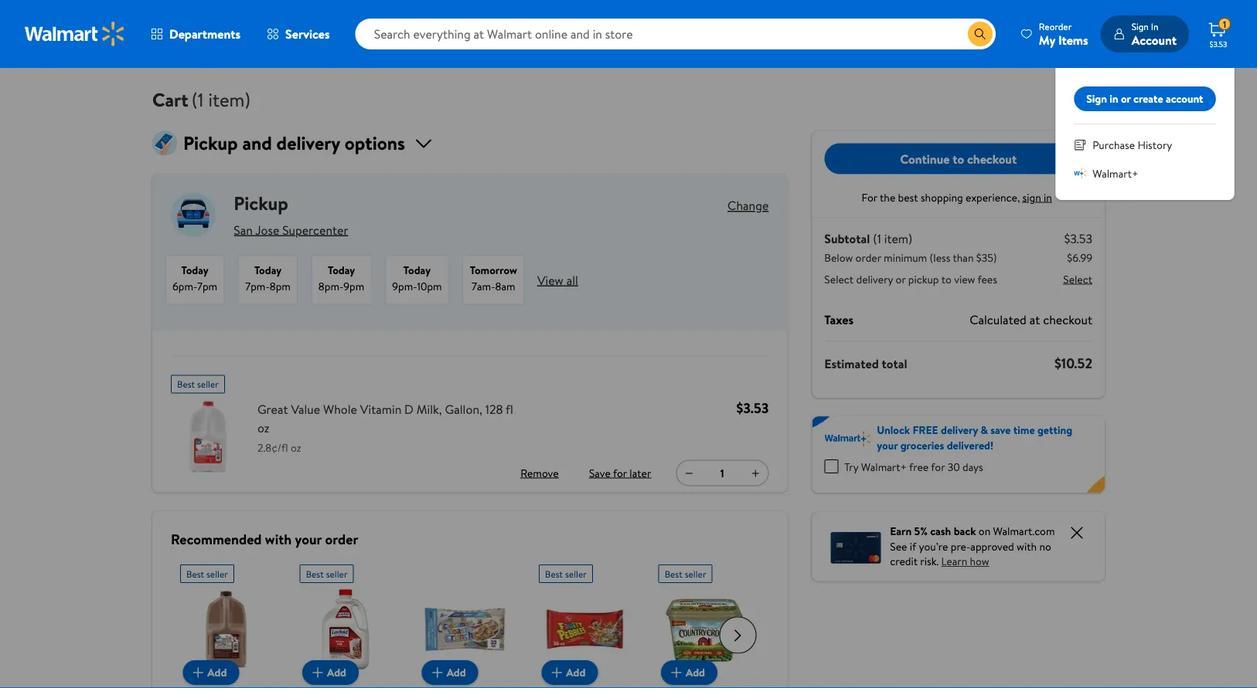 Task type: vqa. For each thing, say whether or not it's contained in the screenshot.
the Shop
no



Task type: describe. For each thing, give the bounding box(es) containing it.
5 add group from the left
[[658, 559, 750, 689]]

best inside alert
[[177, 378, 195, 391]]

at
[[1030, 312, 1040, 329]]

128
[[485, 401, 503, 418]]

save
[[991, 423, 1011, 438]]

great value whole vitamin d milk, gallon, 128 fl oz link
[[257, 400, 523, 437]]

add to cart image
[[667, 664, 686, 682]]

save for later
[[589, 466, 651, 481]]

2.8¢/fl
[[257, 441, 288, 456]]

today 8pm-9pm
[[318, 263, 364, 294]]

shopping
[[921, 190, 963, 205]]

today 6pm-7pm
[[172, 263, 217, 294]]

reorder my items
[[1039, 20, 1088, 48]]

recommended with your order
[[171, 530, 358, 549]]

pre-
[[951, 539, 971, 554]]

Try Walmart+ free for 30 days checkbox
[[824, 460, 838, 474]]

best for fifth add group from left
[[665, 568, 683, 581]]

services
[[285, 26, 330, 43]]

save for later button
[[586, 461, 654, 486]]

for
[[862, 190, 877, 205]]

2 add button from the left
[[302, 661, 359, 685]]

add for add to cart icon at the right bottom of the page
[[686, 665, 705, 680]]

increase quantity great value whole vitamin d milk, gallon, 128 fl oz, current quantity 1 image
[[749, 467, 762, 480]]

0 horizontal spatial to
[[941, 272, 952, 287]]

$6.99
[[1067, 251, 1092, 266]]

getting
[[1038, 423, 1072, 438]]

best seller alert
[[171, 369, 225, 394]]

8pm
[[270, 279, 291, 294]]

7pm
[[197, 279, 217, 294]]

approved
[[971, 539, 1014, 554]]

risk.
[[920, 554, 939, 569]]

with inside see if you're pre-approved with no credit risk.
[[1017, 539, 1037, 554]]

add for 3rd add button from right's add to cart image
[[447, 665, 466, 680]]

d
[[404, 401, 414, 418]]

free
[[913, 423, 938, 438]]

below
[[824, 251, 853, 266]]

in inside button
[[1110, 91, 1118, 106]]

today 9pm-10pm
[[392, 263, 442, 294]]

view
[[537, 272, 563, 289]]

add to cart image for 2nd add button from left
[[308, 664, 327, 682]]

continue
[[900, 150, 950, 167]]

10pm
[[417, 279, 442, 294]]

your inside unlock free delivery & save time getting your groceries delivered!
[[877, 438, 898, 453]]

san jose supercenter
[[234, 221, 348, 238]]

seller inside 'best seller' alert
[[197, 378, 219, 391]]

walmart plus image
[[824, 432, 871, 447]]

view
[[954, 272, 975, 287]]

0 vertical spatial 1
[[1223, 18, 1226, 31]]

experience,
[[966, 190, 1020, 205]]

time
[[1013, 423, 1035, 438]]

30
[[948, 459, 960, 475]]

1 vertical spatial $3.53
[[1064, 230, 1092, 247]]

or for create
[[1121, 91, 1131, 106]]

save
[[589, 466, 611, 481]]

all
[[566, 272, 578, 289]]

account
[[1132, 31, 1177, 48]]

0 horizontal spatial with
[[265, 530, 292, 549]]

change
[[728, 197, 769, 214]]

view all button
[[537, 272, 578, 289]]

you're
[[919, 539, 948, 554]]

fl
[[506, 401, 513, 418]]

today for 8pm
[[254, 263, 282, 278]]

remove
[[521, 466, 559, 481]]

services button
[[254, 15, 343, 53]]

the
[[880, 190, 896, 205]]

days
[[963, 459, 983, 475]]

cart
[[152, 87, 188, 112]]

today for 7pm
[[181, 263, 209, 278]]

8pm-
[[318, 279, 344, 294]]

0 horizontal spatial 1
[[720, 466, 724, 481]]

change button
[[728, 197, 769, 214]]

my
[[1039, 31, 1055, 48]]

1 vertical spatial in
[[1044, 190, 1052, 205]]

for inside 'banner'
[[931, 459, 945, 475]]

learn
[[941, 554, 967, 569]]

add to cart image for 2nd add button from the right
[[548, 664, 566, 682]]

1 add button from the left
[[183, 661, 239, 685]]

delivery inside unlock free delivery & save time getting your groceries delivered!
[[941, 423, 978, 438]]

purchase history
[[1093, 137, 1172, 152]]

create
[[1133, 91, 1163, 106]]

pickup
[[234, 191, 288, 216]]

history
[[1138, 137, 1172, 152]]

(1 for cart
[[192, 87, 204, 112]]

(1 for subtotal
[[873, 230, 881, 247]]

0 horizontal spatial order
[[325, 530, 358, 549]]

calculated at checkout
[[970, 312, 1092, 329]]

best seller for second add group from left
[[306, 568, 348, 581]]

$35)
[[976, 251, 997, 266]]

select button
[[1063, 272, 1092, 287]]

add for add to cart image for first add button from left
[[207, 665, 227, 680]]

remove button
[[515, 461, 564, 486]]

departments button
[[138, 15, 254, 53]]

subtotal
[[824, 230, 870, 247]]

sign in or create account
[[1086, 91, 1203, 106]]

9pm-
[[392, 279, 417, 294]]

than
[[953, 251, 974, 266]]

unlock free delivery & save time getting your groceries delivered!
[[877, 423, 1072, 453]]

today for 10pm
[[403, 263, 431, 278]]

taxes
[[824, 312, 854, 329]]

minimum
[[884, 251, 927, 266]]

calculated
[[970, 312, 1027, 329]]

1 vertical spatial oz
[[291, 441, 301, 456]]

1 vertical spatial walmart+
[[861, 459, 907, 475]]

or for pickup
[[896, 272, 906, 287]]

continue to checkout button
[[824, 143, 1092, 174]]

delivered!
[[947, 438, 994, 453]]

free
[[909, 459, 929, 475]]

5%
[[914, 524, 928, 539]]

try
[[845, 459, 859, 475]]

best for second add group from left
[[306, 568, 324, 581]]

great value whole vitamin d milk, gallon, 128 fl oz 2.8¢/fl oz
[[257, 401, 513, 456]]

no
[[1039, 539, 1051, 554]]



Task type: locate. For each thing, give the bounding box(es) containing it.
1 horizontal spatial in
[[1110, 91, 1118, 106]]

best seller for 5th add group from right
[[186, 568, 228, 581]]

dismiss capital one banner image
[[1068, 524, 1086, 543]]

checkout for calculated at checkout
[[1043, 312, 1092, 329]]

for right save
[[613, 466, 627, 481]]

0 horizontal spatial your
[[295, 530, 322, 549]]

today 7pm-8pm
[[245, 263, 291, 294]]

1 vertical spatial your
[[295, 530, 322, 549]]

(1 right cart
[[192, 87, 204, 112]]

to
[[953, 150, 964, 167], [941, 272, 952, 287]]

learn how
[[941, 554, 989, 569]]

1 horizontal spatial oz
[[291, 441, 301, 456]]

0 vertical spatial in
[[1110, 91, 1118, 106]]

with left no at the bottom of page
[[1017, 539, 1037, 554]]

select down below
[[824, 272, 854, 287]]

for inside button
[[613, 466, 627, 481]]

1 horizontal spatial select
[[1063, 272, 1092, 287]]

select delivery or pickup to view fees
[[824, 272, 997, 287]]

tomorrow 7am-8am
[[470, 263, 517, 294]]

0 vertical spatial oz
[[257, 419, 269, 436]]

for
[[931, 459, 945, 475], [613, 466, 627, 481]]

2 vertical spatial $3.53
[[737, 399, 769, 418]]

select for select delivery or pickup to view fees
[[824, 272, 854, 287]]

1 vertical spatial checkout
[[1043, 312, 1092, 329]]

view all
[[537, 272, 578, 289]]

with
[[265, 530, 292, 549], [1017, 539, 1037, 554]]

1 add group from the left
[[180, 559, 272, 689]]

walmart+ link
[[1074, 165, 1216, 182]]

best seller for second add group from the right
[[545, 568, 587, 581]]

learn how link
[[941, 554, 989, 569]]

0 horizontal spatial or
[[896, 272, 906, 287]]

oz down 'great'
[[257, 419, 269, 436]]

2 add to cart image from the left
[[308, 664, 327, 682]]

banner
[[812, 417, 1105, 493]]

3 add group from the left
[[419, 559, 511, 689]]

add to cart image
[[189, 664, 207, 682], [308, 664, 327, 682], [428, 664, 447, 682], [548, 664, 566, 682]]

see
[[890, 539, 907, 554]]

in left create
[[1110, 91, 1118, 106]]

capital one credit card image
[[831, 529, 881, 564]]

5 add from the left
[[686, 665, 705, 680]]

today up 8pm- on the left
[[328, 263, 355, 278]]

item) up minimum
[[884, 230, 913, 247]]

1 horizontal spatial to
[[953, 150, 964, 167]]

earn 5% cash back on walmart.com
[[890, 524, 1055, 539]]

0 horizontal spatial sign
[[1086, 91, 1107, 106]]

3 add to cart image from the left
[[428, 664, 447, 682]]

1 horizontal spatial your
[[877, 438, 898, 453]]

departments
[[169, 26, 241, 43]]

later
[[630, 466, 651, 481]]

8am
[[495, 279, 515, 294]]

1 vertical spatial to
[[941, 272, 952, 287]]

1 add from the left
[[207, 665, 227, 680]]

gallon,
[[445, 401, 482, 418]]

0 vertical spatial or
[[1121, 91, 1131, 106]]

add for 2nd add button from left add to cart image
[[327, 665, 346, 680]]

reorder
[[1039, 20, 1072, 33]]

0 vertical spatial your
[[877, 438, 898, 453]]

with right recommended
[[265, 530, 292, 549]]

sign in or create account button
[[1074, 87, 1216, 111]]

1
[[1223, 18, 1226, 31], [720, 466, 724, 481]]

try walmart+ free for 30 days
[[845, 459, 983, 475]]

sign
[[1132, 20, 1149, 33], [1086, 91, 1107, 106]]

if
[[910, 539, 916, 554]]

fees
[[978, 272, 997, 287]]

cart (1 item)
[[152, 87, 251, 112]]

2 add from the left
[[327, 665, 346, 680]]

add for add to cart image associated with 2nd add button from the right
[[566, 665, 586, 680]]

1 right decrease quantity great value whole vitamin d milk, gallon, 128 fl oz, current quantity 1 image
[[720, 466, 724, 481]]

for left "30"
[[931, 459, 945, 475]]

4 add to cart image from the left
[[548, 664, 566, 682]]

4 add button from the left
[[541, 661, 598, 685]]

for the best shopping experience, sign in
[[862, 190, 1052, 205]]

decrease quantity great value whole vitamin d milk, gallon, 128 fl oz, current quantity 1 image
[[683, 467, 695, 480]]

groceries
[[900, 438, 944, 453]]

1 vertical spatial or
[[896, 272, 906, 287]]

add group
[[180, 559, 272, 689], [300, 559, 391, 689], [419, 559, 511, 689], [539, 559, 631, 689], [658, 559, 750, 689]]

today inside today 8pm-9pm
[[328, 263, 355, 278]]

$3.53 up $6.99
[[1064, 230, 1092, 247]]

best for second add group from the right
[[545, 568, 563, 581]]

1 horizontal spatial for
[[931, 459, 945, 475]]

1 horizontal spatial checkout
[[1043, 312, 1092, 329]]

1 horizontal spatial 1
[[1223, 18, 1226, 31]]

1 vertical spatial (1
[[873, 230, 881, 247]]

7am-
[[472, 279, 495, 294]]

sign left in
[[1132, 20, 1149, 33]]

0 horizontal spatial $3.53
[[737, 399, 769, 418]]

1 horizontal spatial $3.53
[[1064, 230, 1092, 247]]

0 vertical spatial order
[[856, 251, 881, 266]]

credit
[[890, 554, 918, 569]]

oz right 2.8¢/fl
[[291, 441, 301, 456]]

pickup
[[908, 272, 939, 287]]

walmart image
[[25, 22, 125, 46]]

1 horizontal spatial (1
[[873, 230, 881, 247]]

0 horizontal spatial walmart+
[[861, 459, 907, 475]]

0 horizontal spatial select
[[824, 272, 854, 287]]

today up 10pm
[[403, 263, 431, 278]]

0 vertical spatial $3.53
[[1210, 39, 1227, 49]]

tomorrow
[[470, 263, 517, 278]]

1 vertical spatial 1
[[720, 466, 724, 481]]

see if you're pre-approved with no credit risk.
[[890, 539, 1051, 569]]

walmart.com
[[993, 524, 1055, 539]]

checkout inside continue to checkout button
[[967, 150, 1017, 167]]

walmart+ right try
[[861, 459, 907, 475]]

1 vertical spatial order
[[325, 530, 358, 549]]

milk,
[[417, 401, 442, 418]]

add to cart image for 3rd add button from right
[[428, 664, 447, 682]]

recommended
[[171, 530, 262, 549]]

5 add button from the left
[[661, 661, 717, 685]]

total
[[882, 355, 907, 372]]

1 vertical spatial item)
[[884, 230, 913, 247]]

0 horizontal spatial item)
[[208, 87, 251, 112]]

4 add from the left
[[566, 665, 586, 680]]

sign inside sign in account
[[1132, 20, 1149, 33]]

or
[[1121, 91, 1131, 106], [896, 272, 906, 287]]

great
[[257, 401, 288, 418]]

0 vertical spatial sign
[[1132, 20, 1149, 33]]

0 horizontal spatial for
[[613, 466, 627, 481]]

unlock
[[877, 423, 910, 438]]

(less
[[930, 251, 951, 266]]

3 add from the left
[[447, 665, 466, 680]]

2 today from the left
[[254, 263, 282, 278]]

0 horizontal spatial delivery
[[856, 272, 893, 287]]

0 horizontal spatial (1
[[192, 87, 204, 112]]

$10.52
[[1055, 354, 1092, 373]]

0 vertical spatial delivery
[[856, 272, 893, 287]]

checkout up the experience,
[[967, 150, 1017, 167]]

oz
[[257, 419, 269, 436], [291, 441, 301, 456]]

today up the '7pm-'
[[254, 263, 282, 278]]

checkout for continue to checkout
[[967, 150, 1017, 167]]

value
[[291, 401, 320, 418]]

$3.53 up increase quantity great value whole vitamin d milk, gallon, 128 fl oz, current quantity 1 icon
[[737, 399, 769, 418]]

banner containing unlock free delivery & save time getting your groceries delivered!
[[812, 417, 1105, 493]]

1 select from the left
[[824, 272, 854, 287]]

3 add button from the left
[[422, 661, 478, 685]]

checkout right at
[[1043, 312, 1092, 329]]

1 add to cart image from the left
[[189, 664, 207, 682]]

$3.53
[[1210, 39, 1227, 49], [1064, 230, 1092, 247], [737, 399, 769, 418]]

0 horizontal spatial checkout
[[967, 150, 1017, 167]]

order
[[856, 251, 881, 266], [325, 530, 358, 549]]

next slide for horizontalscrollerrecommendations list image
[[719, 617, 756, 654]]

item) for subtotal (1 item)
[[884, 230, 913, 247]]

3 today from the left
[[328, 263, 355, 278]]

or left create
[[1121, 91, 1131, 106]]

seller
[[197, 378, 219, 391], [206, 568, 228, 581], [326, 568, 348, 581], [565, 568, 587, 581], [685, 568, 706, 581]]

to inside continue to checkout button
[[953, 150, 964, 167]]

0 vertical spatial to
[[953, 150, 964, 167]]

delivery left &
[[941, 423, 978, 438]]

2 horizontal spatial $3.53
[[1210, 39, 1227, 49]]

san jose supercenter button
[[234, 218, 348, 242]]

walmart+ image
[[1074, 167, 1086, 180]]

$3.53 right account
[[1210, 39, 1227, 49]]

sign up purchase
[[1086, 91, 1107, 106]]

Search search field
[[355, 19, 996, 49]]

purchase history link
[[1074, 137, 1216, 153]]

add to cart image for first add button from left
[[189, 664, 207, 682]]

1 horizontal spatial with
[[1017, 539, 1037, 554]]

2 select from the left
[[1063, 272, 1092, 287]]

item) right cart
[[208, 87, 251, 112]]

1 right in
[[1223, 18, 1226, 31]]

best
[[898, 190, 918, 205]]

1 horizontal spatial or
[[1121, 91, 1131, 106]]

search icon image
[[974, 28, 986, 40]]

0 vertical spatial (1
[[192, 87, 204, 112]]

how
[[970, 554, 989, 569]]

today up 6pm- at the left top of page
[[181, 263, 209, 278]]

2 add group from the left
[[300, 559, 391, 689]]

1 today from the left
[[181, 263, 209, 278]]

your
[[877, 438, 898, 453], [295, 530, 322, 549]]

great value whole vitamin d milk, gallon, 128 fl oz, with add-on services, 2.8¢/fl oz, 1 in cart image
[[171, 400, 245, 474]]

sign inside button
[[1086, 91, 1107, 106]]

or inside sign in or create account button
[[1121, 91, 1131, 106]]

1 vertical spatial sign
[[1086, 91, 1107, 106]]

4 add group from the left
[[539, 559, 631, 689]]

walmart+
[[1093, 166, 1138, 181], [861, 459, 907, 475]]

checkout
[[967, 150, 1017, 167], [1043, 312, 1092, 329]]

best for 5th add group from right
[[186, 568, 204, 581]]

0 vertical spatial checkout
[[967, 150, 1017, 167]]

best seller for fifth add group from left
[[665, 568, 706, 581]]

sign in account
[[1132, 20, 1177, 48]]

to left view
[[941, 272, 952, 287]]

best seller inside alert
[[177, 378, 219, 391]]

estimated
[[824, 355, 879, 372]]

in right 'sign'
[[1044, 190, 1052, 205]]

items
[[1058, 31, 1088, 48]]

san
[[234, 221, 253, 238]]

to right continue
[[953, 150, 964, 167]]

today inside today 9pm-10pm
[[403, 263, 431, 278]]

cash
[[930, 524, 951, 539]]

1 horizontal spatial delivery
[[941, 423, 978, 438]]

account
[[1166, 91, 1203, 106]]

sign for or
[[1086, 91, 1107, 106]]

1 vertical spatial delivery
[[941, 423, 978, 438]]

0 vertical spatial walmart+
[[1093, 166, 1138, 181]]

4 today from the left
[[403, 263, 431, 278]]

below order minimum (less than $35)
[[824, 251, 997, 266]]

select for select button at right
[[1063, 272, 1092, 287]]

add button
[[183, 661, 239, 685], [302, 661, 359, 685], [422, 661, 478, 685], [541, 661, 598, 685], [661, 661, 717, 685]]

Walmart Site-Wide search field
[[355, 19, 996, 49]]

0 horizontal spatial in
[[1044, 190, 1052, 205]]

&
[[981, 423, 988, 438]]

select down $6.99
[[1063, 272, 1092, 287]]

today
[[181, 263, 209, 278], [254, 263, 282, 278], [328, 263, 355, 278], [403, 263, 431, 278]]

1 horizontal spatial sign
[[1132, 20, 1149, 33]]

continue to checkout
[[900, 150, 1017, 167]]

today for 9pm
[[328, 263, 355, 278]]

delivery down minimum
[[856, 272, 893, 287]]

1 horizontal spatial item)
[[884, 230, 913, 247]]

jose
[[255, 221, 279, 238]]

or down minimum
[[896, 272, 906, 287]]

1 horizontal spatial order
[[856, 251, 881, 266]]

1 horizontal spatial walmart+
[[1093, 166, 1138, 181]]

item)
[[208, 87, 251, 112], [884, 230, 913, 247]]

item) for cart (1 item)
[[208, 87, 251, 112]]

(1 right subtotal
[[873, 230, 881, 247]]

supercenter
[[282, 221, 348, 238]]

sign for account
[[1132, 20, 1149, 33]]

0 horizontal spatial oz
[[257, 419, 269, 436]]

today inside today 7pm-8pm
[[254, 263, 282, 278]]

0 vertical spatial item)
[[208, 87, 251, 112]]

estimated total
[[824, 355, 907, 372]]

today inside 'today 6pm-7pm'
[[181, 263, 209, 278]]

walmart+ down purchase
[[1093, 166, 1138, 181]]



